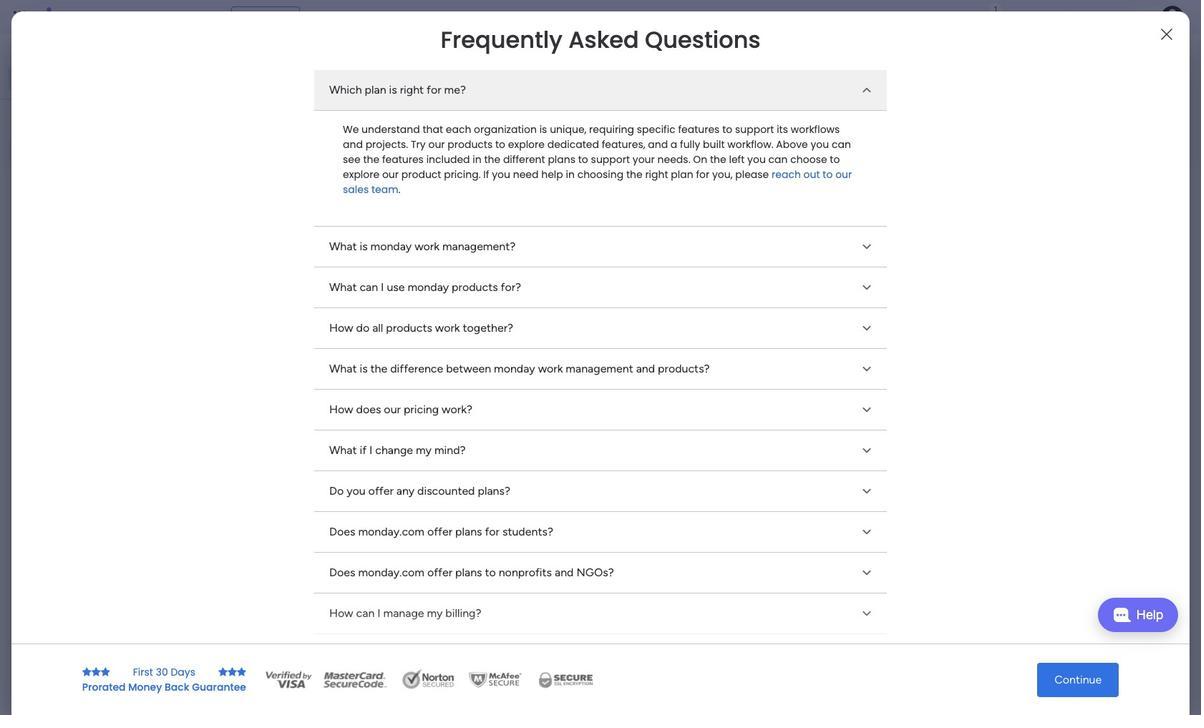 Task type: describe. For each thing, give the bounding box(es) containing it.
0 inside next week / 0 items
[[320, 387, 326, 399]]

you right if
[[492, 167, 510, 182]]

monday.com for does monday.com offer plans to nonprofits and ngos?
[[358, 566, 424, 579]]

right inside the "we understand that each organization is unique, requiring specific features to support its workflows and projects.    try our products to explore dedicated features, and a fully built workflow.  above you can see the features included in the different plans to support your needs. on the left you can choose to explore our product pricing.  if you need help in choosing the right plan for you, please"
[[645, 167, 668, 182]]

products inside the "we understand that each organization is unique, requiring specific features to support its workflows and projects.    try our products to explore dedicated features, and a fully built workflow.  above you can see the features included in the different plans to support your needs. on the left you can choose to explore our product pricing.  if you need help in choosing the right plan for you, please"
[[448, 137, 493, 151]]

search everything image
[[1077, 10, 1091, 24]]

you down workflows
[[811, 137, 829, 151]]

see inside the "we understand that each organization is unique, requiring specific features to support its workflows and projects.    try our products to explore dedicated features, and a fully built workflow.  above you can see the features included in the different plans to support your needs. on the left you can choose to explore our product pricing.  if you need help in choosing the right plan for you, please"
[[343, 152, 361, 166]]

our up team
[[382, 167, 399, 182]]

can inside dropdown button
[[356, 607, 375, 620]]

lottie animation element
[[0, 571, 183, 716]]

specific
[[637, 122, 675, 136]]

use
[[387, 280, 405, 294]]

plan inside the "we understand that each organization is unique, requiring specific features to support its workflows and projects.    try our products to explore dedicated features, and a fully built workflow.  above you can see the features included in the different plans to support your needs. on the left you can choose to explore our product pricing.  if you need help in choosing the right plan for you, please"
[[671, 167, 693, 182]]

what is monday work management? button
[[314, 227, 887, 267]]

dedicated
[[547, 137, 599, 151]]

see inside "main content"
[[1168, 102, 1184, 115]]

reach out to our sales team
[[343, 167, 852, 197]]

billing?
[[445, 607, 481, 620]]

norton secured image
[[397, 670, 461, 691]]

to up built on the top
[[722, 122, 732, 136]]

monday marketplace image
[[1041, 10, 1056, 24]]

help image
[[1108, 10, 1122, 24]]

for for students?
[[485, 525, 500, 539]]

ngos?
[[576, 566, 614, 579]]

board
[[764, 465, 790, 477]]

discounted
[[417, 484, 475, 498]]

does monday.com offer plans to nonprofits and ngos?
[[329, 566, 614, 579]]

our down that
[[428, 137, 445, 151]]

frequently
[[441, 24, 563, 56]]

how do all products work together?
[[329, 321, 513, 335]]

does monday.com offer plans for students? button
[[314, 512, 887, 552]]

plans inside button
[[270, 11, 294, 23]]

features,
[[602, 137, 645, 151]]

first
[[133, 665, 153, 680]]

what for what is the difference between monday work management and products?
[[329, 362, 357, 375]]

i for change
[[369, 443, 372, 457]]

does monday.com offer plans for students?
[[329, 525, 553, 539]]

if
[[483, 167, 489, 182]]

customize button
[[517, 113, 594, 136]]

what for what is monday work management?
[[329, 239, 357, 253]]

together?
[[463, 321, 513, 335]]

organization
[[474, 122, 537, 136]]

we understand that each organization is unique, requiring specific features to support its workflows and projects.    try our products to explore dedicated features, and a fully built workflow.  above you can see the features included in the different plans to support your needs. on the left you can choose to explore our product pricing.  if you need help in choosing the right plan for you, please
[[343, 122, 851, 182]]

if
[[360, 443, 367, 457]]

is down sales
[[360, 239, 368, 253]]

next for next week
[[616, 465, 636, 476]]

chat bot icon image
[[1113, 608, 1131, 623]]

is up search icon
[[389, 83, 397, 96]]

offer for discounted
[[368, 484, 394, 498]]

what if i change my mind?
[[329, 443, 466, 457]]

to inside "main content"
[[1156, 102, 1166, 115]]

included
[[426, 152, 470, 166]]

you,
[[712, 167, 733, 182]]

0 inside without a date / 0 items
[[351, 568, 357, 580]]

how does our pricing work?
[[329, 403, 472, 416]]

what for what if i change my mind?
[[329, 443, 357, 457]]

and down we
[[343, 137, 363, 151]]

and inside dropdown button
[[636, 362, 655, 375]]

without
[[241, 563, 292, 581]]

items inside without a date / 0 items
[[360, 568, 385, 580]]

monday right select product icon
[[64, 9, 113, 25]]

for?
[[501, 280, 521, 294]]

our inside "dropdown button"
[[384, 403, 401, 416]]

help button
[[1098, 598, 1178, 633]]

this week / 0 items
[[241, 331, 351, 349]]

can inside dropdown button
[[360, 280, 378, 294]]

done
[[462, 118, 484, 130]]

verified by visa image
[[263, 670, 313, 691]]

customize
[[540, 118, 588, 130]]

does
[[356, 403, 381, 416]]

each
[[446, 122, 471, 136]]

0 vertical spatial option
[[9, 43, 174, 66]]

next week / 0 items
[[241, 383, 354, 401]]

proposal
[[276, 464, 315, 476]]

plans inside the "we understand that each organization is unique, requiring specific features to support its workflows and projects.    try our products to explore dedicated features, and a fully built workflow.  above you can see the features included in the different plans to support your needs. on the left you can choose to explore our product pricing.  if you need help in choosing the right plan for you, please"
[[548, 152, 576, 166]]

1 horizontal spatial in
[[566, 167, 575, 182]]

built
[[703, 137, 725, 151]]

its
[[777, 122, 788, 136]]

continue
[[1054, 673, 1102, 687]]

notifications image
[[947, 10, 961, 24]]

1 vertical spatial a
[[295, 563, 304, 581]]

the down your
[[626, 167, 643, 182]]

difference
[[390, 362, 443, 375]]

is inside the "we understand that each organization is unique, requiring specific features to support its workflows and projects.    try our products to explore dedicated features, and a fully built workflow.  above you can see the features included in the different plans to support your needs. on the left you can choose to explore our product pricing.  if you need help in choosing the right plan for you, please"
[[539, 122, 547, 136]]

any
[[396, 484, 415, 498]]

try
[[411, 137, 426, 151]]

days
[[171, 665, 195, 680]]

group
[[638, 176, 666, 189]]

to right choose
[[830, 152, 840, 166]]

reach out to our sales team link
[[343, 167, 852, 197]]

kendall parks image inside "main content"
[[951, 227, 972, 249]]

what for what can i use monday products for?
[[329, 280, 357, 294]]

prorated money back guarantee
[[82, 680, 246, 695]]

above
[[776, 137, 808, 151]]

plan inside dropdown button
[[365, 83, 386, 96]]

does for does monday.com offer plans to nonprofits and ngos?
[[329, 566, 355, 579]]

do
[[356, 321, 369, 335]]

what can i use monday products for? button
[[314, 267, 887, 307]]

do you offer any discounted plans? button
[[314, 471, 887, 511]]

prorated
[[82, 680, 126, 695]]

needs.
[[657, 152, 690, 166]]

boards,
[[984, 102, 1017, 115]]

how for how does our pricing work?
[[329, 403, 353, 416]]

the up if
[[484, 152, 500, 166]]

invite members image
[[1010, 10, 1024, 24]]

to inside dropdown button
[[485, 566, 496, 579]]

asked
[[568, 24, 639, 56]]

4 star image from the left
[[228, 667, 237, 677]]

that
[[423, 122, 443, 136]]

what is the difference between monday work management and products? button
[[314, 349, 887, 389]]

plans inside dropdown button
[[455, 566, 482, 579]]

which plan is right for me?
[[329, 83, 466, 96]]

different
[[503, 152, 545, 166]]

/ for next week /
[[310, 383, 317, 401]]

items up this week / 0 items
[[304, 284, 329, 296]]

offer for to
[[427, 566, 452, 579]]

pricing.
[[444, 167, 481, 182]]

30
[[156, 665, 168, 680]]

work inside dropdown button
[[435, 321, 460, 335]]

my first board
[[727, 465, 790, 477]]

star image
[[218, 667, 228, 677]]

items right done
[[487, 118, 512, 130]]

does monday.com offer plans to nonprofits and ngos? button
[[314, 553, 887, 593]]

0 vertical spatial in
[[473, 152, 482, 166]]

choose
[[790, 152, 827, 166]]

you up please
[[747, 152, 766, 166]]

this
[[241, 331, 267, 349]]



Task type: vqa. For each thing, say whether or not it's contained in the screenshot.
Checklist, Main board element
yes



Task type: locate. For each thing, give the bounding box(es) containing it.
2 vertical spatial i
[[377, 607, 380, 620]]

my for mind?
[[416, 443, 432, 457]]

monday inside dropdown button
[[408, 280, 449, 294]]

plans up help
[[548, 152, 576, 166]]

1 vertical spatial my
[[427, 607, 443, 620]]

ssl encrypted image
[[530, 670, 601, 691]]

and left the products?
[[636, 362, 655, 375]]

you inside dropdown button
[[347, 484, 366, 498]]

plans up does monday.com offer plans to nonprofits and ngos? on the bottom
[[455, 525, 482, 539]]

continue button
[[1037, 663, 1119, 698]]

the left boards,
[[967, 102, 982, 115]]

i
[[381, 280, 384, 294], [369, 443, 372, 457], [377, 607, 380, 620]]

0 right date
[[351, 568, 357, 580]]

choose the boards, columns and people you'd like to see
[[930, 102, 1184, 115]]

main content
[[190, 34, 1201, 716]]

help
[[1136, 607, 1163, 623]]

1 vertical spatial prio
[[1187, 434, 1201, 446]]

in up 'pricing.'
[[473, 152, 482, 166]]

1 image
[[989, 1, 1002, 17]]

monday.com up manage
[[358, 566, 424, 579]]

/ down 0 items
[[307, 331, 314, 349]]

1 horizontal spatial for
[[485, 525, 500, 539]]

monday.com down any
[[358, 525, 424, 539]]

offer for for
[[427, 525, 452, 539]]

0 down 0 items
[[317, 336, 324, 348]]

change
[[375, 443, 413, 457]]

monday.com for does monday.com offer plans for students?
[[358, 525, 424, 539]]

offer down discounted
[[427, 525, 452, 539]]

monday work management
[[64, 9, 222, 25]]

i for manage
[[377, 607, 380, 620]]

4 what from the top
[[329, 443, 357, 457]]

offer left any
[[368, 484, 394, 498]]

our right out at top
[[835, 167, 852, 182]]

does
[[329, 525, 355, 539], [329, 566, 355, 579]]

i right if
[[369, 443, 372, 457]]

students?
[[502, 525, 553, 539]]

main content containing this week /
[[190, 34, 1201, 716]]

/ down this week / 0 items
[[310, 383, 317, 401]]

which
[[329, 83, 362, 96]]

you right do
[[347, 484, 366, 498]]

workflow.
[[727, 137, 773, 151]]

items right date
[[360, 568, 385, 580]]

1 horizontal spatial explore
[[508, 137, 545, 151]]

does inside dropdown button
[[329, 566, 355, 579]]

1 vertical spatial right
[[645, 167, 668, 182]]

items
[[487, 118, 512, 130], [304, 284, 329, 296], [326, 336, 351, 348], [329, 387, 354, 399], [360, 568, 385, 580]]

support up choosing
[[591, 152, 630, 166]]

need
[[513, 167, 539, 182]]

monday.com inside dropdown button
[[358, 566, 424, 579]]

3 what from the top
[[329, 362, 357, 375]]

research
[[233, 464, 274, 476]]

help
[[541, 167, 563, 182]]

1 vertical spatial how
[[329, 403, 353, 416]]

out
[[803, 167, 820, 182]]

hide
[[438, 118, 459, 130]]

1 vertical spatial option
[[9, 67, 174, 90]]

understand
[[362, 122, 420, 136]]

next week
[[616, 465, 660, 476]]

week for this week /
[[270, 331, 304, 349]]

0 vertical spatial right
[[400, 83, 424, 96]]

right
[[400, 83, 424, 96], [645, 167, 668, 182]]

1 horizontal spatial i
[[377, 607, 380, 620]]

unique,
[[550, 122, 586, 136]]

0 up this week / 0 items
[[295, 284, 301, 296]]

1 horizontal spatial plan
[[671, 167, 693, 182]]

0 vertical spatial monday.com
[[358, 525, 424, 539]]

to down organization on the left top
[[495, 137, 505, 151]]

2 prio from the top
[[1187, 434, 1201, 446]]

see
[[250, 11, 267, 23]]

you
[[811, 137, 829, 151], [747, 152, 766, 166], [492, 167, 510, 182], [347, 484, 366, 498]]

the up you,
[[710, 152, 726, 166]]

select product image
[[13, 10, 27, 24]]

workflows
[[791, 122, 840, 136]]

1 vertical spatial see
[[343, 152, 361, 166]]

can left manage
[[356, 607, 375, 620]]

.
[[398, 182, 401, 197]]

1 vertical spatial for
[[696, 167, 709, 182]]

work?
[[442, 403, 472, 416]]

the left difference
[[370, 362, 387, 375]]

to down dedicated
[[578, 152, 588, 166]]

to-do list, main board element
[[0, 267, 183, 292]]

2 vertical spatial /
[[341, 563, 348, 581]]

and inside dropdown button
[[555, 566, 574, 579]]

0 vertical spatial does
[[329, 525, 355, 539]]

0 vertical spatial explore
[[508, 137, 545, 151]]

how for how can i manage my billing?
[[329, 607, 353, 620]]

research proposal
[[233, 464, 315, 476]]

1 horizontal spatial kendall parks image
[[1161, 6, 1184, 29]]

2 what from the top
[[329, 280, 357, 294]]

my for billing?
[[427, 607, 443, 620]]

to right out at top
[[823, 167, 833, 182]]

a up needs.
[[671, 137, 677, 151]]

1 vertical spatial explore
[[343, 167, 379, 182]]

i left use
[[381, 280, 384, 294]]

money
[[128, 680, 162, 695]]

offer inside dropdown button
[[427, 566, 452, 579]]

0 vertical spatial prio
[[1187, 176, 1201, 189]]

update feed image
[[978, 10, 993, 24]]

can down workflows
[[832, 137, 851, 151]]

0 horizontal spatial see
[[343, 152, 361, 166]]

2 vertical spatial offer
[[427, 566, 452, 579]]

first 30 days
[[133, 665, 195, 680]]

right up search icon
[[400, 83, 424, 96]]

0 horizontal spatial i
[[369, 443, 372, 457]]

how
[[329, 321, 353, 335], [329, 403, 353, 416], [329, 607, 353, 620]]

projects.
[[365, 137, 408, 151]]

mastercard secure code image
[[319, 670, 391, 691]]

0 vertical spatial week
[[270, 331, 304, 349]]

product
[[401, 167, 441, 182]]

hide done items
[[438, 118, 512, 130]]

how left does
[[329, 403, 353, 416]]

2 vertical spatial how
[[329, 607, 353, 620]]

2 vertical spatial option
[[0, 169, 183, 172]]

i left manage
[[377, 607, 380, 620]]

0 vertical spatial for
[[427, 83, 441, 96]]

my left billing?
[[427, 607, 443, 620]]

what
[[329, 239, 357, 253], [329, 280, 357, 294], [329, 362, 357, 375], [329, 443, 357, 457]]

2 star image from the left
[[91, 667, 101, 677]]

/ right date
[[341, 563, 348, 581]]

reach
[[772, 167, 801, 182]]

0 vertical spatial features
[[678, 122, 720, 136]]

kendall parks image
[[1161, 6, 1184, 29], [951, 227, 972, 249]]

1 horizontal spatial management
[[566, 362, 633, 375]]

is down do
[[360, 362, 368, 375]]

what down do
[[329, 362, 357, 375]]

5 star image from the left
[[237, 667, 246, 677]]

manage
[[383, 607, 424, 620]]

3 how from the top
[[329, 607, 353, 620]]

what down sales
[[329, 239, 357, 253]]

1 vertical spatial monday.com
[[358, 566, 424, 579]]

does for does monday.com offer plans for students?
[[329, 525, 355, 539]]

what right 0 items
[[329, 280, 357, 294]]

0 vertical spatial /
[[307, 331, 314, 349]]

0 vertical spatial a
[[671, 137, 677, 151]]

next for next week / 0 items
[[241, 383, 270, 401]]

week for next week /
[[273, 383, 307, 401]]

2 vertical spatial week
[[638, 465, 660, 476]]

mind?
[[434, 443, 466, 457]]

plan right which
[[365, 83, 386, 96]]

support up workflow.
[[735, 122, 774, 136]]

monday
[[64, 9, 113, 25], [370, 239, 412, 253], [408, 280, 449, 294], [494, 362, 535, 375]]

right inside dropdown button
[[400, 83, 424, 96]]

1 vertical spatial next
[[616, 465, 636, 476]]

0 horizontal spatial for
[[427, 83, 441, 96]]

what left if
[[329, 443, 357, 457]]

what is the difference between monday work management and products?
[[329, 362, 710, 375]]

2 vertical spatial products
[[386, 321, 432, 335]]

products left 'for?'
[[452, 280, 498, 294]]

to
[[1156, 102, 1166, 115], [722, 122, 732, 136], [495, 137, 505, 151], [578, 152, 588, 166], [830, 152, 840, 166], [823, 167, 833, 182], [485, 566, 496, 579]]

for for me?
[[427, 83, 441, 96]]

products down each
[[448, 137, 493, 151]]

1 vertical spatial features
[[382, 152, 424, 166]]

what inside dropdown button
[[329, 280, 357, 294]]

a inside the "we understand that each organization is unique, requiring specific features to support its workflows and projects.    try our products to explore dedicated features, and a fully built workflow.  above you can see the features included in the different plans to support your needs. on the left you can choose to explore our product pricing.  if you need help in choosing the right plan for you, please"
[[671, 137, 677, 151]]

does inside dropdown button
[[329, 525, 355, 539]]

1 vertical spatial i
[[369, 443, 372, 457]]

1 vertical spatial in
[[566, 167, 575, 182]]

Filter dashboard by text search field
[[272, 113, 406, 136]]

how inside dropdown button
[[329, 321, 353, 335]]

0 items
[[295, 284, 329, 296]]

in right help
[[566, 167, 575, 182]]

1 vertical spatial week
[[273, 383, 307, 401]]

work
[[116, 9, 141, 25], [415, 239, 439, 253], [435, 321, 460, 335], [538, 362, 563, 375]]

1 how from the top
[[329, 321, 353, 335]]

items inside next week / 0 items
[[329, 387, 354, 399]]

0 vertical spatial offer
[[368, 484, 394, 498]]

for inside the "we understand that each organization is unique, requiring specific features to support its workflows and projects.    try our products to explore dedicated features, and a fully built workflow.  above you can see the features included in the different plans to support your needs. on the left you can choose to explore our product pricing.  if you need help in choosing the right plan for you, please"
[[696, 167, 709, 182]]

week
[[270, 331, 304, 349], [273, 383, 307, 401], [638, 465, 660, 476]]

0 vertical spatial see
[[1168, 102, 1184, 115]]

0 vertical spatial support
[[735, 122, 774, 136]]

option
[[9, 43, 174, 66], [9, 67, 174, 90], [0, 169, 183, 172]]

search image
[[389, 119, 401, 130]]

how can i manage my billing? button
[[314, 594, 887, 634]]

products inside dropdown button
[[452, 280, 498, 294]]

offer
[[368, 484, 394, 498], [427, 525, 452, 539], [427, 566, 452, 579]]

like
[[1139, 102, 1154, 115]]

see plans button
[[231, 6, 300, 28]]

0 vertical spatial how
[[329, 321, 353, 335]]

0 vertical spatial management
[[144, 9, 222, 25]]

choosing
[[577, 167, 624, 182]]

items inside this week / 0 items
[[326, 336, 351, 348]]

1 horizontal spatial a
[[671, 137, 677, 151]]

0 vertical spatial kendall parks image
[[1161, 6, 1184, 29]]

and left people
[[1060, 102, 1076, 115]]

1 horizontal spatial support
[[735, 122, 774, 136]]

our inside reach out to our sales team
[[835, 167, 852, 182]]

products
[[448, 137, 493, 151], [452, 280, 498, 294], [386, 321, 432, 335]]

lottie animation image
[[0, 571, 183, 716]]

and left ngos?
[[555, 566, 574, 579]]

0 vertical spatial i
[[381, 280, 384, 294]]

our right does
[[384, 403, 401, 416]]

1 what from the top
[[329, 239, 357, 253]]

see plans
[[250, 11, 294, 23]]

1 horizontal spatial next
[[616, 465, 636, 476]]

for left me?
[[427, 83, 441, 96]]

your
[[633, 152, 655, 166]]

how inside dropdown button
[[329, 607, 353, 620]]

for left students?
[[485, 525, 500, 539]]

to right like
[[1156, 102, 1166, 115]]

and
[[1060, 102, 1076, 115], [343, 137, 363, 151], [648, 137, 668, 151], [636, 362, 655, 375], [555, 566, 574, 579]]

next down how does our pricing work? "dropdown button" at the bottom
[[616, 465, 636, 476]]

to inside reach out to our sales team
[[823, 167, 833, 182]]

1 horizontal spatial see
[[1168, 102, 1184, 115]]

products right all
[[386, 321, 432, 335]]

explore up sales
[[343, 167, 379, 182]]

offer down does monday.com offer plans for students?
[[427, 566, 452, 579]]

how inside "dropdown button"
[[329, 403, 353, 416]]

do you offer any discounted plans?
[[329, 484, 510, 498]]

products?
[[658, 362, 710, 375]]

1 vertical spatial support
[[591, 152, 630, 166]]

0 vertical spatial my
[[416, 443, 432, 457]]

do
[[329, 484, 344, 498]]

plans?
[[478, 484, 510, 498]]

0 horizontal spatial explore
[[343, 167, 379, 182]]

2 horizontal spatial i
[[381, 280, 384, 294]]

requiring
[[589, 122, 634, 136]]

i for use
[[381, 280, 384, 294]]

0 vertical spatial products
[[448, 137, 493, 151]]

which plan is right for me? button
[[314, 70, 887, 111]]

2 does from the top
[[329, 566, 355, 579]]

1 vertical spatial /
[[310, 383, 317, 401]]

3 star image from the left
[[101, 667, 110, 677]]

items up how does our pricing work?
[[329, 387, 354, 399]]

1 vertical spatial plan
[[671, 167, 693, 182]]

people
[[1079, 102, 1110, 115]]

1 horizontal spatial features
[[678, 122, 720, 136]]

see down we
[[343, 152, 361, 166]]

list box
[[0, 167, 183, 558]]

0 vertical spatial plan
[[365, 83, 386, 96]]

features up fully
[[678, 122, 720, 136]]

a left date
[[295, 563, 304, 581]]

1 vertical spatial does
[[329, 566, 355, 579]]

products inside dropdown button
[[386, 321, 432, 335]]

see right like
[[1168, 102, 1184, 115]]

mcafee secure image
[[467, 670, 524, 691]]

2 horizontal spatial for
[[696, 167, 709, 182]]

on
[[693, 152, 707, 166]]

monday.com inside dropdown button
[[358, 525, 424, 539]]

my left mind?
[[416, 443, 432, 457]]

0 horizontal spatial a
[[295, 563, 304, 581]]

choose
[[930, 102, 964, 115]]

please
[[735, 167, 769, 182]]

you'd
[[1112, 102, 1136, 115]]

how can i manage my billing?
[[329, 607, 481, 620]]

0 horizontal spatial features
[[382, 152, 424, 166]]

0 inside this week / 0 items
[[317, 336, 324, 348]]

1 horizontal spatial right
[[645, 167, 668, 182]]

None search field
[[272, 113, 406, 136]]

1 does from the top
[[329, 525, 355, 539]]

1 star image from the left
[[82, 667, 91, 677]]

how left do
[[329, 321, 353, 335]]

explore up different at the top of the page
[[508, 137, 545, 151]]

plans right see
[[270, 11, 294, 23]]

how does our pricing work? button
[[314, 390, 887, 430]]

monday right between at the bottom left of page
[[494, 362, 535, 375]]

items down 0 items
[[326, 336, 351, 348]]

me?
[[444, 83, 466, 96]]

2 vertical spatial for
[[485, 525, 500, 539]]

0 horizontal spatial support
[[591, 152, 630, 166]]

monday.com
[[358, 525, 424, 539], [358, 566, 424, 579]]

pricing
[[404, 403, 439, 416]]

2 monday.com from the top
[[358, 566, 424, 579]]

how do all products work together? button
[[314, 308, 887, 348]]

0 horizontal spatial management
[[144, 9, 222, 25]]

0 horizontal spatial right
[[400, 83, 424, 96]]

0
[[295, 284, 301, 296], [317, 336, 324, 348], [320, 387, 326, 399], [351, 568, 357, 580]]

1 prio from the top
[[1187, 176, 1201, 189]]

guarantee
[[192, 680, 246, 695]]

1 vertical spatial products
[[452, 280, 498, 294]]

plan down needs.
[[671, 167, 693, 182]]

star image
[[82, 667, 91, 677], [91, 667, 101, 677], [101, 667, 110, 677], [228, 667, 237, 677], [237, 667, 246, 677]]

0 vertical spatial next
[[241, 383, 270, 401]]

a
[[671, 137, 677, 151], [295, 563, 304, 581]]

right down your
[[645, 167, 668, 182]]

all
[[372, 321, 383, 335]]

0 horizontal spatial plan
[[365, 83, 386, 96]]

features
[[678, 122, 720, 136], [382, 152, 424, 166]]

plans up billing?
[[455, 566, 482, 579]]

and down specific
[[648, 137, 668, 151]]

nonprofits
[[499, 566, 552, 579]]

features down try
[[382, 152, 424, 166]]

how down date
[[329, 607, 353, 620]]

i inside dropdown button
[[381, 280, 384, 294]]

1 vertical spatial management
[[566, 362, 633, 375]]

monday up use
[[370, 239, 412, 253]]

1 monday.com from the top
[[358, 525, 424, 539]]

left
[[729, 152, 745, 166]]

what is monday work management?
[[329, 239, 516, 253]]

0 horizontal spatial kendall parks image
[[951, 227, 972, 249]]

0 horizontal spatial in
[[473, 152, 482, 166]]

1 vertical spatial offer
[[427, 525, 452, 539]]

management inside dropdown button
[[566, 362, 633, 375]]

0 down this week / 0 items
[[320, 387, 326, 399]]

management?
[[442, 239, 516, 253]]

for down on
[[696, 167, 709, 182]]

to left nonprofits
[[485, 566, 496, 579]]

2 how from the top
[[329, 403, 353, 416]]

support
[[735, 122, 774, 136], [591, 152, 630, 166]]

1 vertical spatial kendall parks image
[[951, 227, 972, 249]]

checklist, main board element
[[0, 292, 183, 316]]

how for how do all products work together?
[[329, 321, 353, 335]]

fully
[[680, 137, 700, 151]]

the down projects.
[[363, 152, 379, 166]]

the inside dropdown button
[[370, 362, 387, 375]]

frequently asked questions
[[441, 24, 761, 56]]

0 horizontal spatial next
[[241, 383, 270, 401]]

/ for this week /
[[307, 331, 314, 349]]

is left unique,
[[539, 122, 547, 136]]

monday right use
[[408, 280, 449, 294]]

plans inside dropdown button
[[455, 525, 482, 539]]

next down this
[[241, 383, 270, 401]]

can up reach
[[768, 152, 788, 166]]

can
[[832, 137, 851, 151], [768, 152, 788, 166], [360, 280, 378, 294], [356, 607, 375, 620]]

can left use
[[360, 280, 378, 294]]



